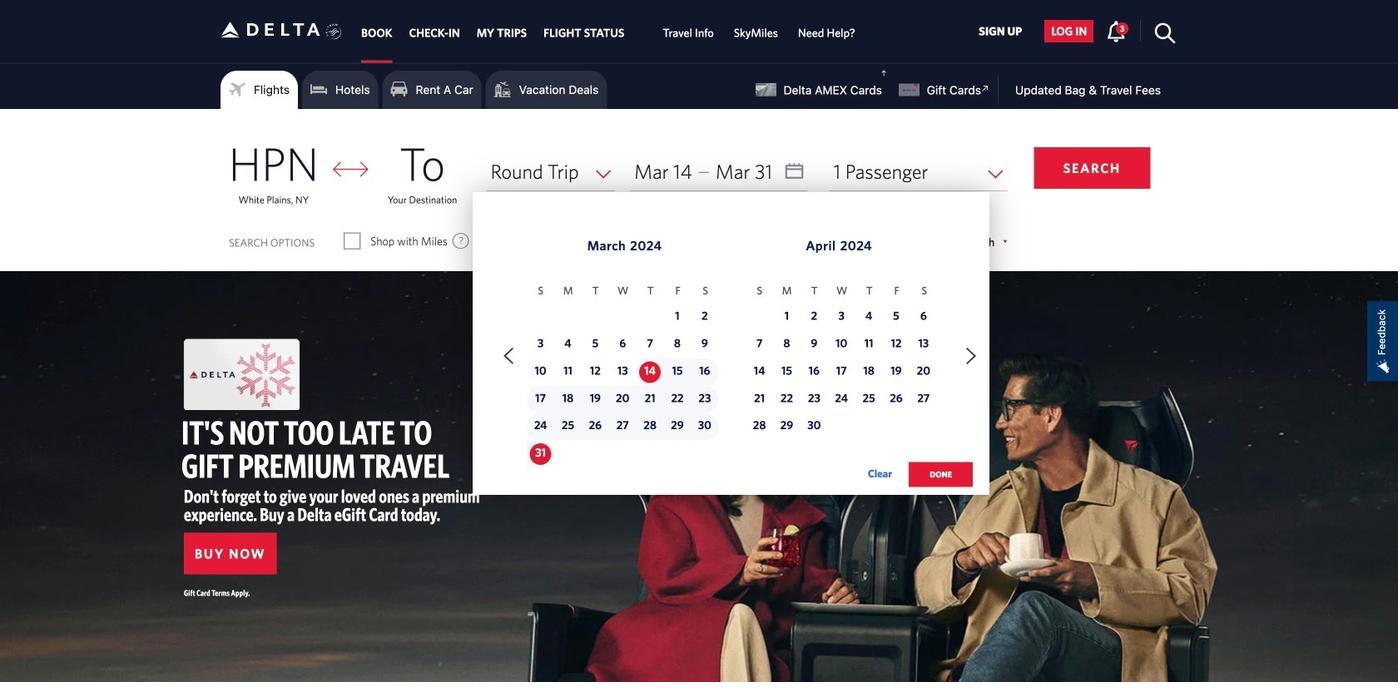 Task type: locate. For each thing, give the bounding box(es) containing it.
None field
[[486, 152, 615, 191], [829, 152, 1007, 191], [486, 152, 615, 191], [829, 152, 1007, 191]]

None checkbox
[[345, 233, 360, 250], [642, 233, 657, 250], [345, 233, 360, 250], [642, 233, 657, 250]]

delta air lines image
[[221, 4, 320, 56]]

tab panel
[[0, 109, 1398, 505]]

None text field
[[630, 152, 808, 191]]

tab list
[[353, 0, 865, 63]]

this link opens another site in a new window that may not follow the same accessibility policies as delta air lines. image
[[978, 81, 994, 97]]



Task type: vqa. For each thing, say whether or not it's contained in the screenshot.
the Delta Vacations Logo
no



Task type: describe. For each thing, give the bounding box(es) containing it.
calendar expanded, use arrow keys to select date application
[[473, 192, 990, 505]]

skyteam image
[[326, 6, 342, 58]]



